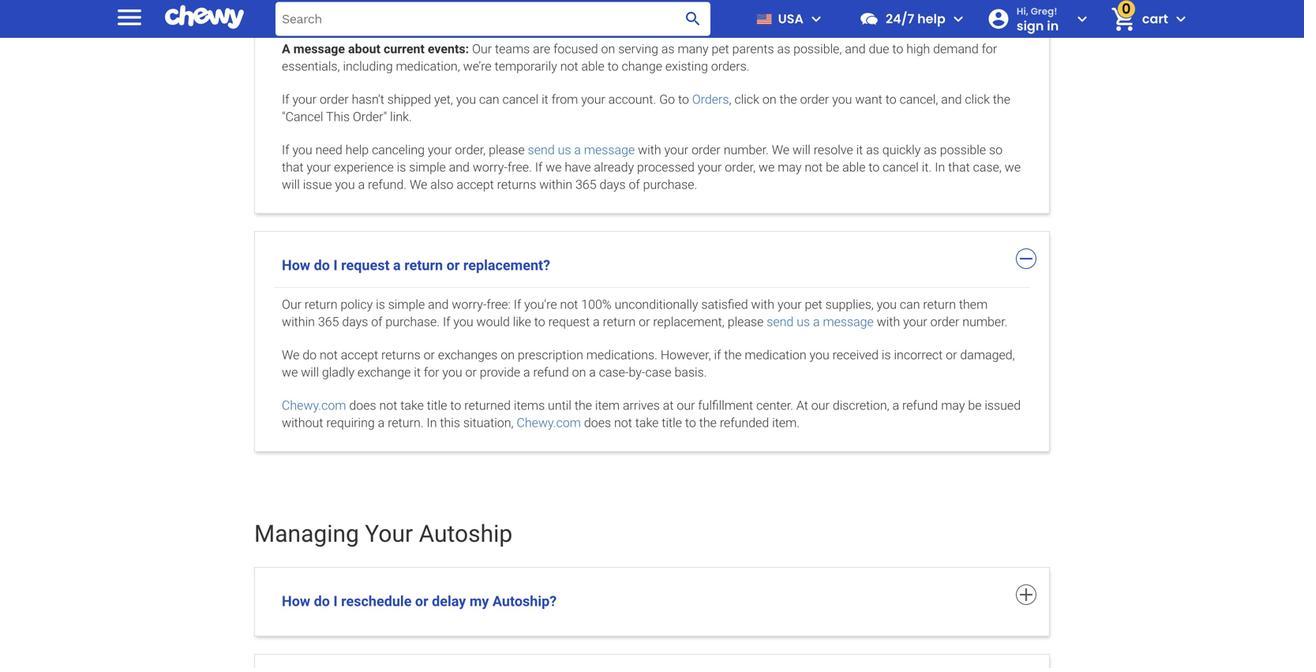 Task type: locate. For each thing, give the bounding box(es) containing it.
take up return.
[[400, 398, 424, 413]]

not up return.
[[379, 398, 397, 413]]

1 horizontal spatial is
[[397, 160, 406, 175]]

title
[[427, 398, 447, 413], [662, 416, 682, 431]]

title up this
[[427, 398, 447, 413]]

in inside "does not take title to returned items until the item arrives at our fulfillment center. at our discretion, a refund may be issued without requiring a return. in this situation,"
[[427, 416, 437, 431]]

days down policy
[[342, 314, 368, 329]]

1 horizontal spatial within
[[539, 177, 572, 192]]

and down how do i request a return or replacement?
[[428, 297, 449, 312]]

refunded
[[720, 416, 769, 431]]

be down resolve
[[826, 160, 839, 175]]

medications.
[[586, 348, 658, 363]]

on
[[601, 41, 615, 56], [763, 92, 777, 107], [501, 348, 515, 363], [572, 365, 586, 380]]

if for you need
[[282, 142, 289, 157]]

1 horizontal spatial menu image
[[807, 9, 826, 28]]

1 vertical spatial returns
[[381, 348, 421, 363]]

1 horizontal spatial of
[[629, 177, 640, 192]]

the up the so in the top right of the page
[[993, 92, 1011, 107]]

if
[[282, 92, 289, 107], [282, 142, 289, 157], [514, 297, 521, 312], [443, 314, 450, 329]]

2 vertical spatial how
[[282, 594, 310, 610]]

2 horizontal spatial in
[[1047, 17, 1059, 35]]

0 horizontal spatial days
[[342, 314, 368, 329]]

0 horizontal spatial be
[[826, 160, 839, 175]]

1 vertical spatial can
[[900, 297, 920, 312]]

0 vertical spatial how
[[282, 2, 310, 18]]

and right cancel,
[[941, 92, 962, 107]]

able inside ". we will resolve it as quickly as possible so that your experience is simple and worry-free. if we have already processed your order, we may not be able to cancel it. in that case, we will issue you a refund. we also accept returns within 365 days of purchase."
[[843, 160, 866, 175]]

you down experience
[[335, 177, 355, 192]]

1 vertical spatial help
[[346, 142, 369, 157]]

situation,
[[463, 416, 514, 431]]

in left this
[[427, 416, 437, 431]]

if
[[714, 348, 721, 363]]

my left order?
[[454, 2, 473, 18]]

may inside "does not take title to returned items until the item arrives at our fulfillment center. at our discretion, a refund may be issued without requiring a return. in this situation,"
[[941, 398, 965, 413]]

1 vertical spatial is
[[376, 297, 385, 312]]

0 horizontal spatial 365
[[318, 314, 339, 329]]

0 horizontal spatial returns
[[381, 348, 421, 363]]

or left delay
[[415, 594, 428, 610]]

1 vertical spatial we
[[282, 365, 298, 380]]

to inside the our teams are focused on serving as many pet parents as possible, and due to high demand for essentials, including medication, we're temporarily not able to change existing orders.
[[608, 59, 619, 74]]

item.
[[772, 416, 800, 431]]

and left due to
[[845, 41, 866, 56]]

0 vertical spatial it
[[542, 92, 549, 107]]

of down policy
[[371, 314, 383, 329]]

in
[[1047, 17, 1059, 35], [935, 160, 945, 175], [427, 416, 437, 431]]

2 i from the top
[[333, 257, 338, 274]]

you
[[456, 92, 476, 107], [832, 92, 852, 107], [335, 177, 355, 192], [877, 297, 897, 312], [454, 314, 473, 329], [810, 348, 830, 363], [442, 365, 462, 380]]

2 vertical spatial in
[[427, 416, 437, 431]]

worry- inside ". we will resolve it as quickly as possible so that your experience is simple and worry-free. if we have already processed your order, we may not be able to cancel it. in that case, we will issue you a refund. we also accept returns within 365 days of purchase."
[[473, 160, 508, 175]]

0 vertical spatial change
[[403, 2, 450, 18]]

365 down have
[[576, 177, 597, 192]]

this
[[440, 416, 460, 431]]

them
[[959, 297, 988, 312]]

refund
[[533, 365, 569, 380], [902, 398, 938, 413]]

our inside our return policy is simple and worry-free: if you're not 100% unconditionally satisfied with your pet supplies, you can return them within 365 days of purchase.
[[282, 297, 302, 312]]

yet,
[[434, 92, 453, 107]]

0 horizontal spatial within
[[282, 314, 315, 329]]

2 vertical spatial cancel
[[883, 160, 919, 175]]

your up 'us'
[[778, 297, 802, 312]]

if you need help canceling your order, please send us a message with your order number
[[282, 142, 766, 157]]

teams
[[495, 41, 530, 56]]

i for reschedule
[[333, 594, 338, 610]]

high
[[907, 41, 930, 56]]

be inside "does not take title to returned items until the item arrives at our fulfillment center. at our discretion, a refund may be issued without requiring a return. in this situation,"
[[968, 398, 982, 413]]

fulfillment
[[698, 398, 753, 413]]

order, down if your order hasn't shipped yet, you can cancel it from your account. go to orders
[[455, 142, 486, 157]]

1 vertical spatial message
[[584, 142, 635, 157]]

0 horizontal spatial chewy.com
[[282, 398, 346, 413]]

we inside ". we will resolve it as quickly as possible so that your experience is simple and worry-free. if we have already processed your order, we may not be able to cancel it. in that case, we will issue you a refund. we also accept returns within 365 days of purchase."
[[759, 160, 775, 175]]

1 horizontal spatial we
[[759, 160, 775, 175]]

be
[[826, 160, 839, 175], [968, 398, 982, 413]]

0 vertical spatial purchase.
[[643, 177, 697, 192]]

1 vertical spatial may
[[941, 398, 965, 413]]

menu image right usa
[[807, 9, 826, 28]]

as left many
[[662, 41, 675, 56]]

change up events:
[[403, 2, 450, 18]]

hi,
[[1017, 5, 1029, 18]]

1 vertical spatial order,
[[725, 160, 756, 175]]

of
[[629, 177, 640, 192], [371, 314, 383, 329]]

0 vertical spatial be
[[826, 160, 839, 175]]

simple inside ". we will resolve it as quickly as possible so that your experience is simple and worry-free. if we have already processed your order, we may not be able to cancel it. in that case, we will issue you a refund. we also accept returns within 365 days of purchase."
[[409, 160, 446, 175]]

1 vertical spatial does
[[584, 416, 611, 431]]

pet up orders.
[[712, 41, 729, 56]]

0 horizontal spatial in
[[427, 416, 437, 431]]

able
[[581, 59, 605, 74], [843, 160, 866, 175]]

without
[[282, 416, 323, 431]]

0 horizontal spatial refund
[[533, 365, 569, 380]]

chewy.com up without
[[282, 398, 346, 413]]

1 i from the top
[[333, 2, 338, 18]]

do for cancel
[[314, 2, 330, 18]]

if up "cancel
[[282, 92, 289, 107]]

please
[[489, 142, 525, 157], [728, 314, 764, 329]]

we down we at the left bottom of page
[[282, 365, 298, 380]]

refund inside "does not take title to returned items until the item arrives at our fulfillment center. at our discretion, a refund may be issued without requiring a return. in this situation,"
[[902, 398, 938, 413]]

1 vertical spatial within
[[282, 314, 315, 329]]

Search text field
[[276, 2, 711, 36]]

by-
[[629, 365, 645, 380]]

order, down number
[[725, 160, 756, 175]]

1 horizontal spatial chewy.com link
[[517, 414, 581, 432]]

0 vertical spatial please
[[489, 142, 525, 157]]

as down usa popup button
[[777, 41, 790, 56]]

0 vertical spatial is
[[397, 160, 406, 175]]

and up also
[[449, 160, 470, 175]]

in right sign
[[1047, 17, 1059, 35]]

refund down incorrect at bottom right
[[902, 398, 938, 413]]

3 how from the top
[[282, 594, 310, 610]]

your
[[365, 520, 413, 548]]

the inside "does not take title to returned items until the item arrives at our fulfillment center. at our discretion, a refund may be issued without requiring a return. in this situation,"
[[575, 398, 592, 413]]

with right the satisfied
[[751, 297, 775, 312]]

may inside ". we will resolve it as quickly as possible so that your experience is simple and worry-free. if we have already processed your order, we may not be able to cancel it. in that case, we will issue you a refund. we also accept returns within 365 days of purchase."
[[778, 160, 802, 175]]

may left "issued"
[[941, 398, 965, 413]]

2 how from the top
[[282, 257, 310, 274]]

1 horizontal spatial it
[[542, 92, 549, 107]]

how do i request a return or replacement? element
[[274, 287, 1030, 440]]

2 click from the left
[[965, 92, 990, 107]]

your
[[292, 92, 317, 107], [581, 92, 605, 107], [428, 142, 452, 157], [664, 142, 689, 157], [307, 160, 331, 175], [698, 160, 722, 175], [778, 297, 802, 312], [903, 314, 927, 329]]

can down medication, we're temporarily not
[[479, 92, 499, 107]]

message down 'supplies,'
[[823, 314, 874, 329]]

0 vertical spatial of
[[629, 177, 640, 192]]

my right delay
[[470, 594, 489, 610]]

0 horizontal spatial accept
[[341, 348, 378, 363]]

is inside ". we will resolve it as quickly as possible so that your experience is simple and worry-free. if we have already processed your order, we may not be able to cancel it. in that case, we will issue you a refund. we also accept returns within 365 days of purchase."
[[397, 160, 406, 175]]

0 vertical spatial we
[[759, 160, 775, 175]]

shipped
[[387, 92, 431, 107]]

1 vertical spatial be
[[968, 398, 982, 413]]

our return policy is simple and worry-free: if you're not 100% unconditionally satisfied with your pet supplies, you can return them within 365 days of purchase.
[[282, 297, 988, 329]]

may down . we will
[[778, 160, 802, 175]]

returns inside the "we do not accept returns or exchanges on prescription medications. however, if the medication you received is incorrect or damaged, we will gladly exchange it for you or provide a refund on a"
[[381, 348, 421, 363]]

prescription
[[518, 348, 583, 363]]

click down demand for on the top
[[965, 92, 990, 107]]

i for request
[[333, 257, 338, 274]]

for
[[424, 365, 439, 380]]

1 horizontal spatial be
[[968, 398, 982, 413]]

with
[[638, 142, 661, 157], [751, 297, 775, 312], [877, 314, 900, 329]]

0 vertical spatial message
[[293, 41, 345, 56]]

on left serving
[[601, 41, 615, 56]]

2 horizontal spatial with
[[877, 314, 900, 329]]

managing your autoship
[[254, 520, 513, 548]]

chewy.com link up without
[[282, 397, 346, 414]]

worry- up would
[[452, 297, 487, 312]]

1 how from the top
[[282, 2, 310, 18]]

please up free. if we
[[489, 142, 525, 157]]

damaged,
[[960, 348, 1015, 363]]

2 horizontal spatial cancel
[[883, 160, 919, 175]]

1 vertical spatial simple
[[388, 297, 425, 312]]

purchase. up for
[[386, 314, 440, 329]]

. we will resolve it as quickly as possible so that your experience is simple and worry-free. if we have already processed your order, we may not be able to cancel it. in that case, we will issue you a refund. we also accept returns within 365 days of purchase.
[[282, 142, 1021, 192]]

cancel down quickly
[[883, 160, 919, 175]]

0 vertical spatial help
[[917, 10, 946, 28]]

returns
[[497, 177, 536, 192], [381, 348, 421, 363]]

,
[[729, 92, 732, 107]]

able down resolve
[[843, 160, 866, 175]]

365 inside our return policy is simple and worry-free: if you're not 100% unconditionally satisfied with your pet supplies, you can return them within 365 days of purchase.
[[318, 314, 339, 329]]

accept inside the "we do not accept returns or exchanges on prescription medications. however, if the medication you received is incorrect or damaged, we will gladly exchange it for you or provide a refund on a"
[[341, 348, 378, 363]]

order up this
[[320, 92, 349, 107]]

to
[[608, 59, 619, 74], [678, 92, 689, 107], [886, 92, 897, 107], [869, 160, 880, 175], [534, 314, 545, 329], [450, 398, 461, 413], [685, 416, 696, 431]]

1 our from the left
[[677, 398, 695, 413]]

my
[[454, 2, 473, 18], [470, 594, 489, 610]]

1 vertical spatial i
[[333, 257, 338, 274]]

usa
[[778, 10, 804, 28]]

0 vertical spatial pet
[[712, 41, 729, 56]]

the down fulfillment
[[699, 416, 717, 431]]

to right want
[[886, 92, 897, 107]]

if inside our return policy is simple and worry-free: if you're not 100% unconditionally satisfied with your pet supplies, you can return them within 365 days of purchase.
[[514, 297, 521, 312]]

0 horizontal spatial may
[[778, 160, 802, 175]]

current
[[384, 41, 425, 56]]

it left for
[[414, 365, 421, 380]]

0 horizontal spatial is
[[376, 297, 385, 312]]

take down "arrives"
[[635, 416, 659, 431]]

please down the satisfied
[[728, 314, 764, 329]]

is right policy
[[376, 297, 385, 312]]

1 vertical spatial days
[[342, 314, 368, 329]]

0 vertical spatial refund
[[533, 365, 569, 380]]

a message about current events:
[[282, 41, 472, 56]]

you right the yet,
[[456, 92, 476, 107]]

on right ,
[[763, 92, 777, 107]]

with inside how do i cancel or change my order? element
[[638, 142, 661, 157]]

returns up 'exchange'
[[381, 348, 421, 363]]

0 horizontal spatial send
[[528, 142, 555, 157]]

1 horizontal spatial pet
[[805, 297, 822, 312]]

on down prescription
[[572, 365, 586, 380]]

0 vertical spatial accept
[[457, 177, 494, 192]]

order down them
[[931, 314, 960, 329]]

help up experience
[[346, 142, 369, 157]]

does up requiring
[[349, 398, 376, 413]]

1 vertical spatial of
[[371, 314, 383, 329]]

0 horizontal spatial please
[[489, 142, 525, 157]]

0 vertical spatial i
[[333, 2, 338, 18]]

is down canceling
[[397, 160, 406, 175]]

of inside ". we will resolve it as quickly as possible so that your experience is simple and worry-free. if we have already processed your order, we may not be able to cancel it. in that case, we will issue you a refund. we also accept returns within 365 days of purchase."
[[629, 177, 640, 192]]

with up incorrect at bottom right
[[877, 314, 900, 329]]

you're
[[524, 297, 557, 312]]

24/7 help link
[[853, 0, 946, 38]]

2 horizontal spatial is
[[882, 348, 891, 363]]

cart menu image
[[1172, 9, 1191, 28]]

message up essentials,
[[293, 41, 345, 56]]

accept inside ". we will resolve it as quickly as possible so that your experience is simple and worry-free. if we have already processed your order, we may not be able to cancel it. in that case, we will issue you a refund. we also accept returns within 365 days of purchase."
[[457, 177, 494, 192]]

365 inside ". we will resolve it as quickly as possible so that your experience is simple and worry-free. if we have already processed your order, we may not be able to cancel it. in that case, we will issue you a refund. we also accept returns within 365 days of purchase."
[[576, 177, 597, 192]]

the up . we will
[[780, 92, 797, 107]]

and inside the our teams are focused on serving as many pet parents as possible, and due to high demand for essentials, including medication, we're temporarily not able to change existing orders.
[[845, 41, 866, 56]]

1 horizontal spatial accept
[[457, 177, 494, 192]]

1 vertical spatial with
[[751, 297, 775, 312]]

send up free. if we
[[528, 142, 555, 157]]

order down "possible,"
[[800, 92, 829, 107]]

does down item
[[584, 416, 611, 431]]

are
[[533, 41, 550, 56]]

will issue
[[282, 177, 332, 192]]

on up provide
[[501, 348, 515, 363]]

2 vertical spatial is
[[882, 348, 891, 363]]

1 vertical spatial please
[[728, 314, 764, 329]]

existing
[[665, 59, 708, 74]]

1 vertical spatial pet
[[805, 297, 822, 312]]

to up this
[[450, 398, 461, 413]]

title inside "does not take title to returned items until the item arrives at our fulfillment center. at our discretion, a refund may be issued without requiring a return. in this situation,"
[[427, 398, 447, 413]]

1 vertical spatial purchase.
[[386, 314, 440, 329]]

if up "exchanges"
[[443, 314, 450, 329]]

to down serving
[[608, 59, 619, 74]]

case-
[[599, 365, 629, 380]]

0 vertical spatial my
[[454, 2, 473, 18]]

as left quickly
[[866, 142, 879, 157]]

menu image inside usa popup button
[[807, 9, 826, 28]]

exchange
[[358, 365, 411, 380]]

3 i from the top
[[333, 594, 338, 610]]

chewy.com for chewy.com does not take title to the refunded item.
[[517, 416, 581, 431]]

0 horizontal spatial take
[[400, 398, 424, 413]]

1 horizontal spatial chewy.com
[[517, 416, 581, 431]]

pet inside the our teams are focused on serving as many pet parents as possible, and due to high demand for essentials, including medication, we're temporarily not able to change existing orders.
[[712, 41, 729, 56]]

accept
[[457, 177, 494, 192], [341, 348, 378, 363]]

help
[[917, 10, 946, 28], [346, 142, 369, 157]]

0 horizontal spatial able
[[581, 59, 605, 74]]

our right 'at' at the bottom of the page
[[677, 398, 695, 413]]

how do i cancel or change my order? element
[[274, 31, 1030, 201]]

2 vertical spatial i
[[333, 594, 338, 610]]

it
[[542, 92, 549, 107], [856, 142, 863, 157], [414, 365, 421, 380]]

or left the replacement?
[[447, 257, 460, 274]]

1 horizontal spatial send
[[767, 314, 794, 329]]

may
[[778, 160, 802, 175], [941, 398, 965, 413]]

1 horizontal spatial our
[[472, 41, 492, 56]]

1 vertical spatial accept
[[341, 348, 378, 363]]

we inside the "we do not accept returns or exchanges on prescription medications. however, if the medication you received is incorrect or damaged, we will gladly exchange it for you or provide a refund on a"
[[282, 365, 298, 380]]

our inside the our teams are focused on serving as many pet parents as possible, and due to high demand for essentials, including medication, we're temporarily not able to change existing orders.
[[472, 41, 492, 56]]

request up policy
[[341, 257, 390, 274]]

2 our from the left
[[811, 398, 830, 413]]

cancel left from
[[503, 92, 539, 107]]

events:
[[428, 41, 469, 56]]

1 horizontal spatial in
[[935, 160, 945, 175]]

not
[[805, 160, 823, 175], [560, 297, 578, 312], [320, 348, 338, 363], [379, 398, 397, 413], [614, 416, 632, 431]]

you left want
[[832, 92, 852, 107]]

simple up also
[[409, 160, 446, 175]]

simple down how do i request a return or replacement?
[[388, 297, 425, 312]]

issued
[[985, 398, 1021, 413]]

1 vertical spatial send
[[767, 314, 794, 329]]

0 vertical spatial order,
[[455, 142, 486, 157]]

you down send us a message link
[[810, 348, 830, 363]]

0 vertical spatial with
[[638, 142, 661, 157]]

0 vertical spatial in
[[1047, 17, 1059, 35]]

0 horizontal spatial we
[[282, 365, 298, 380]]

1 vertical spatial in
[[935, 160, 945, 175]]

0 vertical spatial cancel
[[341, 2, 383, 18]]

1 click from the left
[[735, 92, 759, 107]]

0 horizontal spatial purchase.
[[386, 314, 440, 329]]

in right it. at right top
[[935, 160, 945, 175]]

to down you're at the left top of the page
[[534, 314, 545, 329]]

not inside "does not take title to returned items until the item arrives at our fulfillment center. at our discretion, a refund may be issued without requiring a return. in this situation,"
[[379, 398, 397, 413]]

24/7 help
[[886, 10, 946, 28]]

0 horizontal spatial chewy.com link
[[282, 397, 346, 414]]

accept up gladly
[[341, 348, 378, 363]]

1 vertical spatial take
[[635, 416, 659, 431]]

our teams are focused on serving as many pet parents as possible, and due to high demand for essentials, including medication, we're temporarily not able to change existing orders.
[[282, 41, 997, 74]]

case
[[645, 365, 672, 380]]

0 horizontal spatial help
[[346, 142, 369, 157]]

does inside "does not take title to returned items until the item arrives at our fulfillment center. at our discretion, a refund may be issued without requiring a return. in this situation,"
[[349, 398, 376, 413]]

is
[[397, 160, 406, 175], [376, 297, 385, 312], [882, 348, 891, 363]]

chewy.com link
[[282, 397, 346, 414], [517, 414, 581, 432]]

order
[[320, 92, 349, 107], [800, 92, 829, 107], [692, 142, 721, 157], [931, 314, 960, 329]]

experience
[[334, 160, 394, 175]]

returns inside ". we will resolve it as quickly as possible so that your experience is simple and worry-free. if we have already processed your order, we may not be able to cancel it. in that case, we will issue you a refund. we also accept returns within 365 days of purchase."
[[497, 177, 536, 192]]

0 vertical spatial able
[[581, 59, 605, 74]]

0 vertical spatial days
[[600, 177, 626, 192]]

your up also
[[428, 142, 452, 157]]

send left 'us'
[[767, 314, 794, 329]]

order?
[[477, 2, 518, 18]]

our up we at the left bottom of page
[[282, 297, 302, 312]]

1 vertical spatial able
[[843, 160, 866, 175]]

not up gladly
[[320, 348, 338, 363]]

1 horizontal spatial returns
[[497, 177, 536, 192]]

menu image
[[114, 1, 145, 33], [807, 9, 826, 28]]

0 horizontal spatial title
[[427, 398, 447, 413]]

serving
[[618, 41, 658, 56]]

1 horizontal spatial refund
[[902, 398, 938, 413]]

chewy.com link down until
[[517, 414, 581, 432]]

canceling
[[372, 142, 425, 157]]

not inside ". we will resolve it as quickly as possible so that your experience is simple and worry-free. if we have already processed your order, we may not be able to cancel it. in that case, we will issue you a refund. we also accept returns within 365 days of purchase."
[[805, 160, 823, 175]]

1 horizontal spatial able
[[843, 160, 866, 175]]

exchanges
[[438, 348, 498, 363]]

order left number
[[692, 142, 721, 157]]

is inside our return policy is simple and worry-free: if you're not 100% unconditionally satisfied with your pet supplies, you can return them within 365 days of purchase.
[[376, 297, 385, 312]]

pet
[[712, 41, 729, 56], [805, 297, 822, 312]]

you right 'supplies,'
[[877, 297, 897, 312]]

purchase. down processed
[[643, 177, 697, 192]]

do inside the "we do not accept returns or exchanges on prescription medications. however, if the medication you received is incorrect or damaged, we will gladly exchange it for you or provide a refund on a"
[[303, 348, 317, 363]]

1 horizontal spatial click
[[965, 92, 990, 107]]

if up the like
[[514, 297, 521, 312]]

able inside the our teams are focused on serving as many pet parents as possible, and due to high demand for essentials, including medication, we're temporarily not able to change existing orders.
[[581, 59, 605, 74]]

reschedule
[[341, 594, 412, 610]]

or up current
[[387, 2, 400, 18]]

simple inside our return policy is simple and worry-free: if you're not 100% unconditionally satisfied with your pet supplies, you can return them within 365 days of purchase.
[[388, 297, 425, 312]]

our up medication, we're temporarily not
[[472, 41, 492, 56]]

. we will
[[766, 142, 811, 157]]

autoship?
[[493, 594, 557, 610]]

2 vertical spatial message
[[823, 314, 874, 329]]

0 horizontal spatial of
[[371, 314, 383, 329]]

will
[[301, 365, 319, 380]]

items image
[[1109, 5, 1137, 33]]

purchase. inside ". we will resolve it as quickly as possible so that your experience is simple and worry-free. if we have already processed your order, we may not be able to cancel it. in that case, we will issue you a refund. we also accept returns within 365 days of purchase."
[[643, 177, 697, 192]]

that case, we
[[948, 160, 1021, 175]]



Task type: vqa. For each thing, say whether or not it's contained in the screenshot.
the left 80%
no



Task type: describe. For each thing, give the bounding box(es) containing it.
essentials,
[[282, 59, 340, 74]]

demand for
[[933, 41, 997, 56]]

and inside our return policy is simple and worry-free: if you're not 100% unconditionally satisfied with your pet supplies, you can return them within 365 days of purchase.
[[428, 297, 449, 312]]

0 horizontal spatial menu image
[[114, 1, 145, 33]]

you inside ". we will resolve it as quickly as possible so that your experience is simple and worry-free. if we have already processed your order, we may not be able to cancel it. in that case, we will issue you a refund. we also accept returns within 365 days of purchase."
[[335, 177, 355, 192]]

chewy.com for chewy.com
[[282, 398, 346, 413]]

your right processed
[[698, 160, 722, 175]]

basis.
[[675, 365, 707, 380]]

to down basis.
[[685, 416, 696, 431]]

cart link
[[1104, 0, 1168, 38]]

chewy support image
[[859, 9, 879, 29]]

that
[[282, 160, 304, 175]]

chewy home image
[[165, 0, 244, 35]]

is inside the "we do not accept returns or exchanges on prescription medications. however, if the medication you received is incorrect or damaged, we will gladly exchange it for you or provide a refund on a"
[[882, 348, 891, 363]]

or right incorrect at bottom right
[[946, 348, 957, 363]]

your right from
[[581, 92, 605, 107]]

due to
[[869, 41, 903, 56]]

free. if we
[[508, 160, 562, 175]]

not inside the "we do not accept returns or exchanges on prescription medications. however, if the medication you received is incorrect or damaged, we will gladly exchange it for you or provide a refund on a"
[[320, 348, 338, 363]]

possible,
[[794, 41, 842, 56]]

how for how do i reschedule or delay my autoship?
[[282, 594, 310, 610]]

your up "cancel
[[292, 92, 317, 107]]

not down item
[[614, 416, 632, 431]]

your up incorrect at bottom right
[[903, 314, 927, 329]]

replacement?
[[463, 257, 550, 274]]

24/7
[[886, 10, 914, 28]]

1 vertical spatial request
[[548, 314, 590, 329]]

does not take title to returned items until the item arrives at our fulfillment center. at our discretion, a refund may be issued without requiring a return. in this situation,
[[282, 398, 1021, 431]]

refund. we
[[368, 177, 427, 192]]

us a
[[558, 142, 581, 157]]

autoship
[[419, 520, 513, 548]]

or down unconditionally
[[639, 314, 650, 329]]

send us a message link
[[528, 141, 635, 159]]

a inside ". we will resolve it as quickly as possible so that your experience is simple and worry-free. if we have already processed your order, we may not be able to cancel it. in that case, we will issue you a refund. we also accept returns within 365 days of purchase."
[[358, 177, 365, 192]]

to inside , click on the order you want to cancel, and click the "cancel this order" link.
[[886, 92, 897, 107]]

item
[[595, 398, 620, 413]]

if you would like to request a return or replacement, please send us a message with your order number.
[[443, 314, 1008, 329]]

processed
[[637, 160, 695, 175]]

order inside how do i request a return or replacement? element
[[931, 314, 960, 329]]

us
[[797, 314, 810, 329]]

you left would
[[454, 314, 473, 329]]

at
[[663, 398, 674, 413]]

do for request
[[314, 257, 330, 274]]

1 vertical spatial cancel
[[503, 92, 539, 107]]

within inside our return policy is simple and worry-free: if you're not 100% unconditionally satisfied with your pet supplies, you can return them within 365 days of purchase.
[[282, 314, 315, 329]]

or up for
[[424, 348, 435, 363]]

cart
[[1142, 10, 1168, 28]]

hasn't
[[352, 92, 384, 107]]

help inside how do i cancel or change my order? element
[[346, 142, 369, 157]]

refund inside the "we do not accept returns or exchanges on prescription medications. however, if the medication you received is incorrect or damaged, we will gladly exchange it for you or provide a refund on a"
[[533, 365, 569, 380]]

your up processed
[[664, 142, 689, 157]]

take inside "does not take title to returned items until the item arrives at our fulfillment center. at our discretion, a refund may be issued without requiring a return. in this situation,"
[[400, 398, 424, 413]]

focused
[[554, 41, 598, 56]]

as up it. at right top
[[924, 142, 937, 157]]

and inside ". we will resolve it as quickly as possible so that your experience is simple and worry-free. if we have already processed your order, we may not be able to cancel it. in that case, we will issue you a refund. we also accept returns within 365 days of purchase."
[[449, 160, 470, 175]]

our for return
[[282, 297, 302, 312]]

in inside ". we will resolve it as quickly as possible so that your experience is simple and worry-free. if we have already processed your order, we may not be able to cancel it. in that case, we will issue you a refund. we also accept returns within 365 days of purchase."
[[935, 160, 945, 175]]

be inside ". we will resolve it as quickly as possible so that your experience is simple and worry-free. if we have already processed your order, we may not be able to cancel it. in that case, we will issue you a refund. we also accept returns within 365 days of purchase."
[[826, 160, 839, 175]]

if for you
[[443, 314, 450, 329]]

quickly
[[882, 142, 921, 157]]

0 horizontal spatial change
[[403, 2, 450, 18]]

help menu image
[[949, 9, 968, 28]]

cancel inside ". we will resolve it as quickly as possible so that your experience is simple and worry-free. if we have already processed your order, we may not be able to cancel it. in that case, we will issue you a refund. we also accept returns within 365 days of purchase."
[[883, 160, 919, 175]]

sign
[[1017, 17, 1044, 35]]

it inside the "we do not accept returns or exchanges on prescription medications. however, if the medication you received is incorrect or damaged, we will gladly exchange it for you or provide a refund on a"
[[414, 365, 421, 380]]

supplies,
[[826, 297, 874, 312]]

submit search image
[[684, 9, 703, 28]]

requiring
[[326, 416, 375, 431]]

medication
[[745, 348, 807, 363]]

of inside our return policy is simple and worry-free: if you're not 100% unconditionally satisfied with your pet supplies, you can return them within 365 days of purchase.
[[371, 314, 383, 329]]

until
[[548, 398, 572, 413]]

days inside ". we will resolve it as quickly as possible so that your experience is simple and worry-free. if we have already processed your order, we may not be able to cancel it. in that case, we will issue you a refund. we also accept returns within 365 days of purchase."
[[600, 177, 626, 192]]

0 vertical spatial can
[[479, 92, 499, 107]]

including
[[343, 59, 393, 74]]

my for order?
[[454, 2, 473, 18]]

it inside ". we will resolve it as quickly as possible so that your experience is simple and worry-free. if we have already processed your order, we may not be able to cancel it. in that case, we will issue you a refund. we also accept returns within 365 days of purchase."
[[856, 142, 863, 157]]

please inside how do i cancel or change my order? element
[[489, 142, 525, 157]]

1 horizontal spatial title
[[662, 416, 682, 431]]

returned
[[464, 398, 511, 413]]

or down "exchanges"
[[465, 365, 477, 380]]

usa button
[[750, 0, 826, 38]]

this
[[326, 109, 350, 124]]

not inside our return policy is simple and worry-free: if you're not 100% unconditionally satisfied with your pet supplies, you can return them within 365 days of purchase.
[[560, 297, 578, 312]]

our for teams
[[472, 41, 492, 56]]

also
[[430, 177, 454, 192]]

about
[[348, 41, 381, 56]]

message inside how do i request a return or replacement? element
[[823, 314, 874, 329]]

pet inside our return policy is simple and worry-free: if you're not 100% unconditionally satisfied with your pet supplies, you can return them within 365 days of purchase.
[[805, 297, 822, 312]]

if for your
[[282, 92, 289, 107]]

discretion,
[[833, 398, 890, 413]]

go
[[659, 92, 675, 107]]

your inside our return policy is simple and worry-free: if you're not 100% unconditionally satisfied with your pet supplies, you can return them within 365 days of purchase.
[[778, 297, 802, 312]]

send inside how do i request a return or replacement? element
[[767, 314, 794, 329]]

my for autoship?
[[470, 594, 489, 610]]

cancel,
[[900, 92, 938, 107]]

please inside how do i request a return or replacement? element
[[728, 314, 764, 329]]

within inside ". we will resolve it as quickly as possible so that your experience is simple and worry-free. if we have already processed your order, we may not be able to cancel it. in that case, we will issue you a refund. we also accept returns within 365 days of purchase."
[[539, 177, 572, 192]]

orders.
[[711, 59, 750, 74]]

do for accept
[[303, 348, 317, 363]]

want
[[855, 92, 883, 107]]

we do not accept returns or exchanges on prescription medications. however, if the medication you received is incorrect or damaged, we will gladly exchange it for you or provide a refund on a
[[282, 348, 1015, 380]]

, click on the order you want to cancel, and click the "cancel this order" link.
[[282, 92, 1011, 124]]

worry- inside our return policy is simple and worry-free: if you're not 100% unconditionally satisfied with your pet supplies, you can return them within 365 days of purchase.
[[452, 297, 487, 312]]

on inside the our teams are focused on serving as many pet parents as possible, and due to high demand for essentials, including medication, we're temporarily not able to change existing orders.
[[601, 41, 615, 56]]

possible
[[940, 142, 986, 157]]

100%
[[581, 297, 612, 312]]

you inside , click on the order you want to cancel, and click the "cancel this order" link.
[[832, 92, 852, 107]]

replacement,
[[653, 314, 725, 329]]

can inside our return policy is simple and worry-free: if you're not 100% unconditionally satisfied with your pet supplies, you can return them within 365 days of purchase.
[[900, 297, 920, 312]]

you right for
[[442, 365, 462, 380]]

do for reschedule
[[314, 594, 330, 610]]

to inside "does not take title to returned items until the item arrives at our fulfillment center. at our discretion, a refund may be issued without requiring a return. in this situation,"
[[450, 398, 461, 413]]

you inside our return policy is simple and worry-free: if you're not 100% unconditionally satisfied with your pet supplies, you can return them within 365 days of purchase.
[[877, 297, 897, 312]]

orders link
[[692, 91, 729, 108]]

from
[[552, 92, 578, 107]]

the inside the "we do not accept returns or exchanges on prescription medications. however, if the medication you received is incorrect or damaged, we will gladly exchange it for you or provide a refund on a"
[[724, 348, 742, 363]]

so
[[989, 142, 1003, 157]]

Product search field
[[276, 2, 711, 36]]

hi, greg! sign in
[[1017, 5, 1059, 35]]

0 horizontal spatial order,
[[455, 142, 486, 157]]

greg!
[[1031, 5, 1058, 18]]

center.
[[756, 398, 793, 413]]

resolve
[[814, 142, 853, 157]]

0 horizontal spatial cancel
[[341, 2, 383, 18]]

policy
[[341, 297, 373, 312]]

1 horizontal spatial help
[[917, 10, 946, 28]]

purchase. inside our return policy is simple and worry-free: if you're not 100% unconditionally satisfied with your pet supplies, you can return them within 365 days of purchase.
[[386, 314, 440, 329]]

on inside , click on the order you want to cancel, and click the "cancel this order" link.
[[763, 92, 777, 107]]

0 horizontal spatial request
[[341, 257, 390, 274]]

number
[[724, 142, 766, 157]]

incorrect
[[894, 348, 943, 363]]

unconditionally
[[615, 297, 698, 312]]

and inside , click on the order you want to cancel, and click the "cancel this order" link.
[[941, 92, 962, 107]]

you need
[[292, 142, 342, 157]]

a
[[282, 41, 290, 56]]

account.
[[609, 92, 656, 107]]

return.
[[388, 416, 424, 431]]

free:
[[487, 297, 511, 312]]

delay
[[432, 594, 466, 610]]

send inside how do i cancel or change my order? element
[[528, 142, 555, 157]]

0 horizontal spatial message
[[293, 41, 345, 56]]

how do i request a return or replacement?
[[282, 257, 550, 274]]

how for how do i cancel or change my order?
[[282, 2, 310, 18]]

2 vertical spatial with
[[877, 314, 900, 329]]

gladly
[[322, 365, 355, 380]]

1 horizontal spatial message
[[584, 142, 635, 157]]

account menu image
[[1073, 9, 1092, 28]]

order inside , click on the order you want to cancel, and click the "cancel this order" link.
[[800, 92, 829, 107]]

items
[[514, 398, 545, 413]]

to right 'go'
[[678, 92, 689, 107]]

to inside ". we will resolve it as quickly as possible so that your experience is simple and worry-free. if we have already processed your order, we may not be able to cancel it. in that case, we will issue you a refund. we also accept returns within 365 days of purchase."
[[869, 160, 880, 175]]

how do i reschedule or delay my autoship?
[[282, 594, 557, 610]]

would
[[477, 314, 510, 329]]

it.
[[922, 160, 932, 175]]

parents
[[732, 41, 774, 56]]

medication, we're temporarily not
[[396, 59, 578, 74]]

in inside hi, greg! sign in
[[1047, 17, 1059, 35]]

your down you need
[[307, 160, 331, 175]]

like
[[513, 314, 531, 329]]

we
[[282, 348, 300, 363]]

case-by-case basis.
[[599, 365, 707, 380]]

provide
[[480, 365, 520, 380]]

how for how do i request a return or replacement?
[[282, 257, 310, 274]]

change inside the our teams are focused on serving as many pet parents as possible, and due to high demand for essentials, including medication, we're temporarily not able to change existing orders.
[[622, 59, 662, 74]]

days inside our return policy is simple and worry-free: if you're not 100% unconditionally satisfied with your pet supplies, you can return them within 365 days of purchase.
[[342, 314, 368, 329]]

i for cancel
[[333, 2, 338, 18]]

order, inside ". we will resolve it as quickly as possible so that your experience is simple and worry-free. if we have already processed your order, we may not be able to cancel it. in that case, we will issue you a refund. we also accept returns within 365 days of purchase."
[[725, 160, 756, 175]]

if your order hasn't shipped yet, you can cancel it from your account. go to orders
[[282, 92, 729, 107]]

with inside our return policy is simple and worry-free: if you're not 100% unconditionally satisfied with your pet supplies, you can return them within 365 days of purchase.
[[751, 297, 775, 312]]



